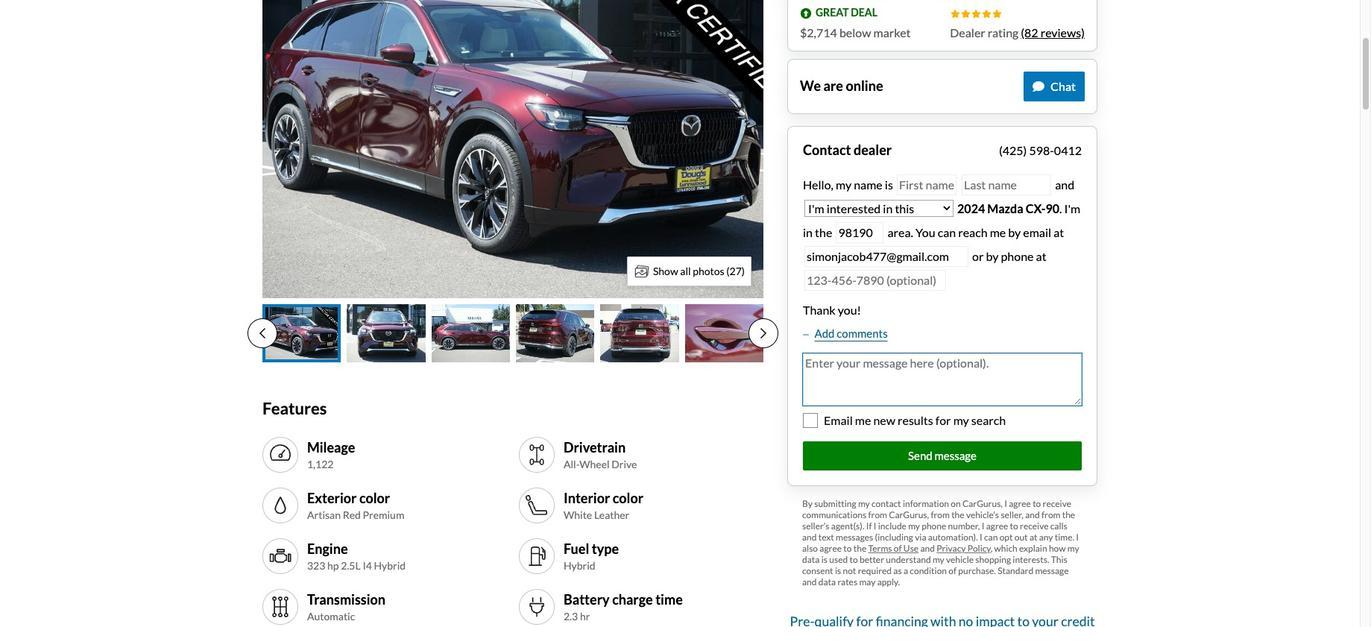 Task type: vqa. For each thing, say whether or not it's contained in the screenshot.
Start your purchase for mouse pointer image
no



Task type: locate. For each thing, give the bounding box(es) containing it.
. i'm in the
[[803, 201, 1081, 239]]

cargurus, right 'on'
[[963, 498, 1003, 509]]

view vehicle photo 3 image
[[432, 304, 510, 363]]

at right email
[[1054, 225, 1064, 239]]

1 horizontal spatial hybrid
[[564, 559, 596, 572]]

comments
[[837, 326, 888, 340]]

which
[[995, 543, 1018, 554]]

seller's
[[802, 520, 830, 532]]

data down text
[[802, 554, 820, 565]]

1,122
[[307, 458, 334, 471]]

the right in
[[815, 225, 833, 239]]

mileage image
[[268, 443, 292, 467]]

can left opt at the bottom right of the page
[[984, 532, 998, 543]]

2 vertical spatial at
[[1030, 532, 1038, 543]]

are
[[824, 78, 843, 94]]

on
[[951, 498, 961, 509]]

i left ,
[[980, 532, 983, 543]]

2 horizontal spatial from
[[1042, 509, 1061, 520]]

contact
[[872, 498, 901, 509]]

view vehicle photo 4 image
[[516, 304, 595, 363]]

mileage 1,122
[[307, 439, 355, 471]]

consent
[[802, 565, 833, 576]]

interior color white leather
[[564, 490, 644, 521]]

2 hybrid from the left
[[564, 559, 596, 572]]

0 horizontal spatial color
[[359, 490, 390, 506]]

of left use
[[894, 543, 902, 554]]

i right number,
[[982, 520, 985, 532]]

terms of use and privacy policy
[[868, 543, 991, 554]]

1 from from the left
[[868, 509, 887, 520]]

cargurus, up via
[[889, 509, 929, 520]]

for
[[936, 413, 951, 428]]

contact
[[803, 141, 851, 158]]

is left used at the right
[[822, 554, 828, 565]]

number,
[[948, 520, 980, 532]]

(82 reviews) button
[[1021, 23, 1085, 41]]

you!
[[838, 302, 861, 317]]

color for interior color
[[613, 490, 644, 506]]

or
[[973, 249, 984, 263]]

1 vertical spatial of
[[949, 565, 957, 576]]

is left not
[[835, 565, 841, 576]]

i4
[[363, 559, 372, 572]]

the inside . i'm in the
[[815, 225, 833, 239]]

can
[[938, 225, 956, 239], [984, 532, 998, 543]]

and left text
[[802, 532, 817, 543]]

by
[[1008, 225, 1021, 239], [986, 249, 999, 263]]

agree up ,
[[986, 520, 1008, 532]]

1 horizontal spatial color
[[613, 490, 644, 506]]

to inside , which explain how my data is used to better understand my vehicle shopping interests. this consent is not required as a condition of purchase. standard message and data rates may apply.
[[850, 554, 858, 565]]

message down how
[[1035, 565, 1069, 576]]

online
[[846, 78, 883, 94]]

from left 'on'
[[931, 509, 950, 520]]

wheel
[[580, 458, 610, 471]]

text
[[819, 532, 834, 543]]

1 hybrid from the left
[[374, 559, 406, 572]]

1 vertical spatial can
[[984, 532, 998, 543]]

1 horizontal spatial of
[[949, 565, 957, 576]]

engine
[[307, 541, 348, 557]]

1 color from the left
[[359, 490, 390, 506]]

message inside send message "button"
[[935, 449, 977, 462]]

0 horizontal spatial phone
[[922, 520, 947, 532]]

email
[[1023, 225, 1052, 239]]

2 vertical spatial agree
[[820, 543, 842, 554]]

0 vertical spatial at
[[1054, 225, 1064, 239]]

minus image
[[803, 331, 809, 338]]

by submitting my contact information on cargurus, i agree to receive communications from cargurus, from the vehicle's seller, and from the seller's agent(s). if i include my phone number, i agree to receive calls and text messages (including via automation). i can opt out at any time. i also agree to the
[[802, 498, 1079, 554]]

agree up out
[[1009, 498, 1031, 509]]

1 horizontal spatial can
[[984, 532, 998, 543]]

information
[[903, 498, 949, 509]]

1 horizontal spatial me
[[990, 225, 1006, 239]]

color inside exterior color artisan red premium
[[359, 490, 390, 506]]

receive up explain on the bottom
[[1020, 520, 1049, 532]]

at
[[1054, 225, 1064, 239], [1036, 249, 1047, 263], [1030, 532, 1038, 543]]

2.5l
[[341, 559, 361, 572]]

color inside "interior color white leather"
[[613, 490, 644, 506]]

hybrid
[[374, 559, 406, 572], [564, 559, 596, 572]]

and right seller,
[[1026, 509, 1040, 520]]

0 horizontal spatial hybrid
[[374, 559, 406, 572]]

used
[[829, 554, 848, 565]]

submitting
[[815, 498, 857, 509]]

chat
[[1051, 79, 1076, 93]]

0 horizontal spatial message
[[935, 449, 977, 462]]

2 color from the left
[[613, 490, 644, 506]]

phone
[[1001, 249, 1034, 263], [922, 520, 947, 532]]

1 horizontal spatial cargurus,
[[963, 498, 1003, 509]]

time.
[[1055, 532, 1075, 543]]

i right vehicle's
[[1005, 498, 1007, 509]]

0 vertical spatial by
[[1008, 225, 1021, 239]]

receive up the calls
[[1043, 498, 1072, 509]]

dealer
[[854, 141, 892, 158]]

1 horizontal spatial message
[[1035, 565, 1069, 576]]

0 vertical spatial message
[[935, 449, 977, 462]]

phone down email
[[1001, 249, 1034, 263]]

0 horizontal spatial agree
[[820, 543, 842, 554]]

to right used at the right
[[850, 554, 858, 565]]

, which explain how my data is used to better understand my vehicle shopping interests. this consent is not required as a condition of purchase. standard message and data rates may apply.
[[802, 543, 1080, 587]]

hybrid right i4
[[374, 559, 406, 572]]

me left new on the bottom of the page
[[855, 413, 871, 428]]

interior color image
[[525, 494, 549, 518]]

can right you
[[938, 225, 956, 239]]

is
[[885, 177, 893, 191], [822, 554, 828, 565], [835, 565, 841, 576]]

2024 mazda cx-90
[[958, 201, 1060, 215]]

Comments text field
[[803, 353, 1082, 406]]

market
[[874, 25, 911, 39]]

can inside "by submitting my contact information on cargurus, i agree to receive communications from cargurus, from the vehicle's seller, and from the seller's agent(s). if i include my phone number, i agree to receive calls and text messages (including via automation). i can opt out at any time. i also agree to the"
[[984, 532, 998, 543]]

1 horizontal spatial by
[[1008, 225, 1021, 239]]

is right name
[[885, 177, 893, 191]]

phone up terms of use and privacy policy
[[922, 520, 947, 532]]

color for exterior color
[[359, 490, 390, 506]]

agent(s).
[[831, 520, 865, 532]]

opt
[[1000, 532, 1013, 543]]

1 horizontal spatial agree
[[986, 520, 1008, 532]]

data left the rates
[[819, 576, 836, 587]]

to right seller,
[[1033, 498, 1041, 509]]

1 vertical spatial message
[[1035, 565, 1069, 576]]

comment image
[[1033, 80, 1045, 92]]

hybrid down fuel
[[564, 559, 596, 572]]

First name field
[[897, 174, 957, 195]]

thank
[[803, 302, 836, 317]]

0 horizontal spatial from
[[868, 509, 887, 520]]

fuel
[[564, 541, 589, 557]]

receive
[[1043, 498, 1072, 509], [1020, 520, 1049, 532]]

of
[[894, 543, 902, 554], [949, 565, 957, 576]]

privacy policy link
[[937, 543, 991, 554]]

at right out
[[1030, 532, 1038, 543]]

color up premium
[[359, 490, 390, 506]]

2 horizontal spatial agree
[[1009, 498, 1031, 509]]

and down also
[[802, 576, 817, 587]]

agree
[[1009, 498, 1031, 509], [986, 520, 1008, 532], [820, 543, 842, 554]]

.
[[1060, 201, 1062, 215]]

1 vertical spatial me
[[855, 413, 871, 428]]

mileage
[[307, 439, 355, 456]]

the up time.
[[1062, 509, 1075, 520]]

0 vertical spatial phone
[[1001, 249, 1034, 263]]

reach
[[958, 225, 988, 239]]

fuel type hybrid
[[564, 541, 619, 572]]

from up (including
[[868, 509, 887, 520]]

from up any
[[1042, 509, 1061, 520]]

by right or
[[986, 249, 999, 263]]

i right time.
[[1076, 532, 1079, 543]]

tab list
[[248, 304, 779, 363]]

to
[[1033, 498, 1041, 509], [1010, 520, 1019, 532], [844, 543, 852, 554], [850, 554, 858, 565]]

(27)
[[727, 265, 745, 277]]

by left email
[[1008, 225, 1021, 239]]

my right how
[[1068, 543, 1080, 554]]

i
[[1005, 498, 1007, 509], [874, 520, 877, 532], [982, 520, 985, 532], [980, 532, 983, 543], [1076, 532, 1079, 543]]

1 horizontal spatial from
[[931, 509, 950, 520]]

explain
[[1019, 543, 1047, 554]]

to down agent(s). on the right of page
[[844, 543, 852, 554]]

automation).
[[928, 532, 978, 543]]

search
[[972, 413, 1006, 428]]

drive
[[612, 458, 637, 471]]

0412
[[1054, 143, 1082, 157]]

and right use
[[921, 543, 935, 554]]

cargurus,
[[963, 498, 1003, 509], [889, 509, 929, 520]]

hp
[[327, 559, 339, 572]]

of down privacy
[[949, 565, 957, 576]]

(425) 598-0412
[[999, 143, 1082, 157]]

mazda
[[988, 201, 1024, 215]]

0 vertical spatial can
[[938, 225, 956, 239]]

0 vertical spatial of
[[894, 543, 902, 554]]

me right reach
[[990, 225, 1006, 239]]

add
[[815, 326, 835, 340]]

understand
[[886, 554, 931, 565]]

me
[[990, 225, 1006, 239], [855, 413, 871, 428]]

0 horizontal spatial by
[[986, 249, 999, 263]]

1 vertical spatial phone
[[922, 520, 947, 532]]

agree right also
[[820, 543, 842, 554]]

at down email
[[1036, 249, 1047, 263]]

hybrid inside fuel type hybrid
[[564, 559, 596, 572]]

exterior color artisan red premium
[[307, 490, 404, 521]]

0 horizontal spatial me
[[855, 413, 871, 428]]

0 vertical spatial agree
[[1009, 498, 1031, 509]]

transmission image
[[268, 595, 292, 619]]

artisan
[[307, 509, 341, 521]]

color up leather
[[613, 490, 644, 506]]

598-
[[1029, 143, 1054, 157]]

0 vertical spatial receive
[[1043, 498, 1072, 509]]

1 vertical spatial by
[[986, 249, 999, 263]]

0 horizontal spatial of
[[894, 543, 902, 554]]

also
[[802, 543, 818, 554]]

my right include
[[908, 520, 920, 532]]

message right send
[[935, 449, 977, 462]]



Task type: describe. For each thing, give the bounding box(es) containing it.
any
[[1039, 532, 1053, 543]]

use
[[904, 543, 919, 554]]

photos
[[693, 265, 725, 277]]

you
[[916, 225, 936, 239]]

my left the vehicle
[[933, 554, 945, 565]]

premium
[[363, 509, 404, 521]]

email me new results for my search
[[824, 413, 1006, 428]]

great
[[816, 6, 849, 19]]

,
[[991, 543, 993, 554]]

1 vertical spatial receive
[[1020, 520, 1049, 532]]

privacy
[[937, 543, 966, 554]]

chat button
[[1024, 71, 1085, 101]]

out
[[1015, 532, 1028, 543]]

by
[[802, 498, 813, 509]]

1 horizontal spatial phone
[[1001, 249, 1034, 263]]

view vehicle photo 5 image
[[601, 304, 679, 363]]

charge
[[612, 591, 653, 608]]

prev page image
[[260, 328, 265, 340]]

of inside , which explain how my data is used to better understand my vehicle shopping interests. this consent is not required as a condition of purchase. standard message and data rates may apply.
[[949, 565, 957, 576]]

terms
[[868, 543, 892, 554]]

(including
[[875, 532, 913, 543]]

view vehicle photo 2 image
[[347, 304, 426, 363]]

battery charge time 2.3 hr
[[564, 591, 683, 623]]

1 vertical spatial agree
[[986, 520, 1008, 532]]

at inside "by submitting my contact information on cargurus, i agree to receive communications from cargurus, from the vehicle's seller, and from the seller's agent(s). if i include my phone number, i agree to receive calls and text messages (including via automation). i can opt out at any time. i also agree to the"
[[1030, 532, 1038, 543]]

battery charge time image
[[525, 595, 549, 619]]

in
[[803, 225, 813, 239]]

results
[[898, 413, 933, 428]]

(82
[[1021, 25, 1039, 39]]

2 from from the left
[[931, 509, 950, 520]]

reviews)
[[1041, 25, 1085, 39]]

engine 323 hp 2.5l i4 hybrid
[[307, 541, 406, 572]]

$2,714 below market
[[800, 25, 911, 39]]

this
[[1051, 554, 1068, 565]]

exterior
[[307, 490, 357, 506]]

hello,
[[803, 177, 834, 191]]

drivetrain image
[[525, 443, 549, 467]]

phone inside "by submitting my contact information on cargurus, i agree to receive communications from cargurus, from the vehicle's seller, and from the seller's agent(s). if i include my phone number, i agree to receive calls and text messages (including via automation). i can opt out at any time. i also agree to the"
[[922, 520, 947, 532]]

required
[[858, 565, 892, 576]]

automatic
[[307, 610, 355, 623]]

view vehicle photo 1 image
[[263, 304, 341, 363]]

messages
[[836, 532, 873, 543]]

area.
[[888, 225, 914, 239]]

rates
[[838, 576, 858, 587]]

Phone (optional) telephone field
[[805, 270, 946, 291]]

interests.
[[1013, 554, 1050, 565]]

2024
[[958, 201, 985, 215]]

engine image
[[268, 545, 292, 569]]

white
[[564, 509, 592, 521]]

next page image
[[761, 328, 767, 340]]

2.3
[[564, 610, 578, 623]]

terms of use link
[[868, 543, 919, 554]]

1 vertical spatial at
[[1036, 249, 1047, 263]]

323
[[307, 559, 325, 572]]

add comments button
[[803, 325, 888, 342]]

rating
[[988, 25, 1019, 39]]

fuel type image
[[525, 545, 549, 569]]

message inside , which explain how my data is used to better understand my vehicle shopping interests. this consent is not required as a condition of purchase. standard message and data rates may apply.
[[1035, 565, 1069, 576]]

and up .
[[1053, 177, 1075, 191]]

drivetrain
[[564, 439, 626, 456]]

my left 'contact'
[[858, 498, 870, 509]]

communications
[[802, 509, 867, 520]]

3 from from the left
[[1042, 509, 1061, 520]]

great deal
[[816, 6, 878, 19]]

as
[[894, 565, 902, 576]]

below
[[840, 25, 871, 39]]

shopping
[[976, 554, 1011, 565]]

send
[[908, 449, 933, 462]]

cx-
[[1026, 201, 1046, 215]]

red
[[343, 509, 361, 521]]

and inside , which explain how my data is used to better understand my vehicle shopping interests. this consent is not required as a condition of purchase. standard message and data rates may apply.
[[802, 576, 817, 587]]

leather
[[594, 509, 630, 521]]

0 vertical spatial me
[[990, 225, 1006, 239]]

hello, my name is
[[803, 177, 896, 191]]

interior
[[564, 490, 610, 506]]

the up automation).
[[952, 509, 965, 520]]

better
[[860, 554, 884, 565]]

my left name
[[836, 177, 852, 191]]

features
[[263, 399, 327, 419]]

if
[[866, 520, 872, 532]]

calls
[[1051, 520, 1068, 532]]

a
[[904, 565, 908, 576]]

all
[[680, 265, 691, 277]]

Zip code field
[[836, 222, 884, 243]]

Last name field
[[962, 174, 1052, 195]]

vehicle full photo image
[[263, 0, 764, 298]]

show all photos (27) link
[[627, 256, 752, 286]]

may
[[859, 576, 876, 587]]

hybrid inside engine 323 hp 2.5l i4 hybrid
[[374, 559, 406, 572]]

seller,
[[1001, 509, 1024, 520]]

my right for
[[954, 413, 969, 428]]

1 horizontal spatial is
[[835, 565, 841, 576]]

deal
[[851, 6, 878, 19]]

thank you!
[[803, 302, 861, 317]]

time
[[656, 591, 683, 608]]

drivetrain all-wheel drive
[[564, 439, 637, 471]]

to up the 'which'
[[1010, 520, 1019, 532]]

via
[[915, 532, 927, 543]]

the left "terms"
[[854, 543, 867, 554]]

0 horizontal spatial cargurus,
[[889, 509, 929, 520]]

0 horizontal spatial is
[[822, 554, 828, 565]]

90
[[1046, 201, 1060, 215]]

view vehicle photo 6 image
[[685, 304, 764, 363]]

send message button
[[803, 441, 1082, 470]]

dealer rating (82 reviews)
[[950, 25, 1085, 39]]

$2,714
[[800, 25, 837, 39]]

we
[[800, 78, 821, 94]]

exterior color image
[[268, 494, 292, 518]]

email
[[824, 413, 853, 428]]

0 horizontal spatial can
[[938, 225, 956, 239]]

Email address email field
[[805, 246, 969, 267]]

0 vertical spatial data
[[802, 554, 820, 565]]

1 vertical spatial data
[[819, 576, 836, 587]]

i right if
[[874, 520, 877, 532]]

show all photos (27)
[[653, 265, 745, 277]]

2 horizontal spatial is
[[885, 177, 893, 191]]

hr
[[580, 610, 590, 623]]



